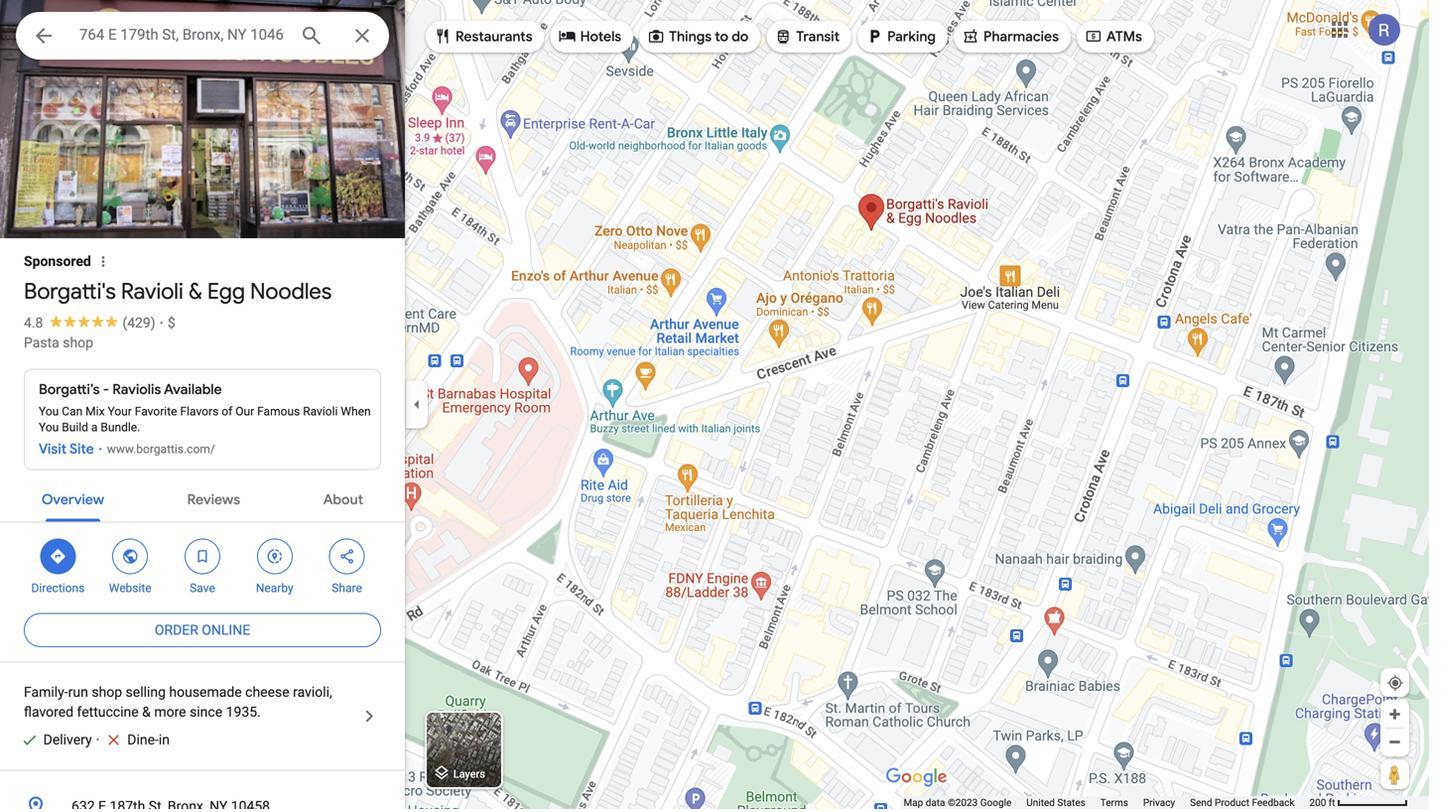 Task type: describe. For each thing, give the bounding box(es) containing it.
egg
[[207, 278, 245, 305]]

0 horizontal spatial ravioli
[[121, 278, 184, 305]]

overview
[[42, 491, 104, 509]]

favorite
[[135, 405, 177, 419]]

 restaurants
[[434, 25, 533, 47]]


[[434, 25, 452, 47]]

sponsored element
[[24, 253, 381, 278]]

product
[[1215, 797, 1250, 809]]

200 ft button
[[1310, 797, 1409, 809]]

order online
[[155, 622, 250, 638]]

selling
[[126, 684, 166, 701]]

211 photos button
[[15, 189, 138, 223]]

terms
[[1101, 797, 1129, 809]]

borgatti's ravioli & egg noodles main content
[[0, 0, 405, 809]]

about button
[[307, 474, 379, 522]]

order
[[155, 622, 198, 638]]

pharmacies
[[984, 28, 1059, 46]]

to
[[715, 28, 729, 46]]

map data ©2023 google
[[904, 797, 1012, 809]]

united states
[[1027, 797, 1086, 809]]


[[866, 25, 884, 47]]

since
[[190, 704, 223, 720]]

layers
[[453, 768, 485, 780]]

run
[[68, 684, 88, 701]]

visit site
[[39, 440, 94, 458]]

send product feedback
[[1191, 797, 1295, 809]]

delivery
[[43, 732, 92, 748]]

can
[[62, 405, 83, 419]]

none field inside 764 e 179th st, bronx, ny 10460 field
[[79, 23, 284, 47]]

order online link
[[24, 606, 381, 654]]

ravioli,
[[293, 684, 332, 701]]

map
[[904, 797, 924, 809]]

borgatti's
[[24, 278, 116, 305]]

photo of borgatti's ravioli & egg noodles image
[[0, 0, 405, 271]]

show your location image
[[1387, 674, 1405, 692]]

 button
[[16, 12, 71, 64]]

 atms
[[1085, 25, 1143, 47]]

· for ·
[[96, 732, 100, 748]]

borgatti's - raviolis available you can mix your favorite flavors of our famous ravioli when you build a bundle.
[[39, 381, 371, 434]]

footer inside the google maps element
[[904, 796, 1310, 809]]

more
[[154, 704, 186, 720]]

429 reviews element
[[123, 315, 156, 331]]

family-
[[24, 684, 68, 701]]

collapse side panel image
[[406, 394, 428, 416]]

your
[[108, 405, 132, 419]]

available
[[164, 381, 222, 399]]

noodles
[[250, 278, 332, 305]]

zoom out image
[[1388, 735, 1403, 750]]


[[266, 546, 284, 567]]

no dine-in group
[[96, 730, 170, 750]]

$
[[168, 315, 175, 331]]

restaurants
[[456, 28, 533, 46]]

tab list inside the google maps element
[[0, 474, 405, 522]]

(429)
[[123, 315, 156, 331]]

atms
[[1107, 28, 1143, 46]]

pasta
[[24, 335, 59, 351]]

in
[[159, 732, 170, 748]]

 pharmacies
[[962, 25, 1059, 47]]

when
[[341, 405, 371, 419]]

cheese
[[245, 684, 290, 701]]

send product feedback button
[[1191, 796, 1295, 809]]

borgatti's ravioli & egg noodles
[[24, 278, 332, 305]]

family-run shop selling housemade cheese ravioli, flavored fettuccine & more since 1935.
[[24, 684, 332, 720]]


[[962, 25, 980, 47]]

offers delivery group
[[12, 730, 92, 750]]



Task type: vqa. For each thing, say whether or not it's contained in the screenshot.
1st Wi-Fi for a fee from the top
no



Task type: locate. For each thing, give the bounding box(es) containing it.
transit
[[797, 28, 840, 46]]

about
[[323, 491, 364, 509]]


[[338, 546, 356, 567]]

bundle.
[[101, 421, 140, 434]]

1 vertical spatial &
[[142, 704, 151, 720]]

shop down 4.8 stars image
[[63, 335, 93, 351]]

visit
[[39, 440, 67, 458]]

footer containing map data ©2023 google
[[904, 796, 1310, 809]]

a
[[91, 421, 98, 434]]

shop inside button
[[63, 335, 93, 351]]

build
[[62, 421, 88, 434]]

fettuccine
[[77, 704, 139, 720]]

1 horizontal spatial &
[[189, 278, 202, 305]]

1 you from the top
[[39, 405, 59, 419]]


[[647, 25, 665, 47]]

website
[[109, 581, 152, 595]]

pasta shop button
[[24, 333, 93, 353]]

google account: ruby anderson  
(rubyanndersson@gmail.com) image
[[1369, 14, 1401, 46]]

0 vertical spatial &
[[189, 278, 202, 305]]

united
[[1027, 797, 1055, 809]]

-
[[103, 381, 109, 399]]

ravioli inside borgatti's - raviolis available you can mix your favorite flavors of our famous ravioli when you build a bundle.
[[303, 405, 338, 419]]

www.borgattis.com/
[[107, 442, 215, 456]]

save
[[190, 581, 215, 595]]

footer
[[904, 796, 1310, 809]]

1 vertical spatial ravioli
[[303, 405, 338, 419]]

you left can
[[39, 405, 59, 419]]

· for · $
[[160, 315, 164, 331]]

overview button
[[26, 474, 120, 522]]

sponsored
[[24, 253, 91, 270]]

& down selling
[[142, 704, 151, 720]]

feedback
[[1252, 797, 1295, 809]]

 transit
[[775, 25, 840, 47]]

ravioli
[[121, 278, 184, 305], [303, 405, 338, 419]]

ft
[[1329, 797, 1336, 809]]

privacy
[[1144, 797, 1176, 809]]

ravioli left when
[[303, 405, 338, 419]]

google maps element
[[0, 0, 1430, 809]]

0 horizontal spatial &
[[142, 704, 151, 720]]

 hotels
[[559, 25, 622, 47]]

famous
[[257, 405, 300, 419]]

privacy button
[[1144, 796, 1176, 809]]

pasta shop
[[24, 335, 93, 351]]

200 ft
[[1310, 797, 1336, 809]]

· $
[[160, 315, 175, 331]]


[[49, 546, 67, 567]]

· down fettuccine
[[96, 732, 100, 748]]

housemade
[[169, 684, 242, 701]]

0 vertical spatial ravioli
[[121, 278, 184, 305]]

211 photos
[[51, 197, 130, 215]]

& inside family-run shop selling housemade cheese ravioli, flavored fettuccine & more since 1935.
[[142, 704, 151, 720]]

site
[[69, 440, 94, 458]]

tab list
[[0, 474, 405, 522]]

& left egg
[[189, 278, 202, 305]]

· inside no dine-in group
[[96, 732, 100, 748]]

200
[[1310, 797, 1327, 809]]

4.8 stars image
[[43, 315, 123, 328]]

raviolis
[[112, 381, 161, 399]]


[[559, 25, 577, 47]]

nearby
[[256, 581, 294, 595]]

1 vertical spatial shop
[[92, 684, 122, 701]]


[[1085, 25, 1103, 47]]


[[775, 25, 793, 47]]

·
[[160, 315, 164, 331], [96, 732, 100, 748]]

0 horizontal spatial ·
[[96, 732, 100, 748]]

borgatti's
[[39, 381, 100, 399]]

1 horizontal spatial ·
[[160, 315, 164, 331]]

things
[[669, 28, 712, 46]]

· left the price: inexpensive element
[[160, 315, 164, 331]]

shop inside family-run shop selling housemade cheese ravioli, flavored fettuccine & more since 1935.
[[92, 684, 122, 701]]

mix
[[86, 405, 105, 419]]

you
[[39, 405, 59, 419], [39, 421, 59, 434]]

shop
[[63, 335, 93, 351], [92, 684, 122, 701]]

flavors
[[180, 405, 219, 419]]

directions
[[31, 581, 85, 595]]

you up visit
[[39, 421, 59, 434]]

zoom in image
[[1388, 707, 1403, 722]]

0 vertical spatial you
[[39, 405, 59, 419]]

 parking
[[866, 25, 936, 47]]


[[121, 546, 139, 567]]

hotels
[[581, 28, 622, 46]]

0 vertical spatial ·
[[160, 315, 164, 331]]

1 horizontal spatial ravioli
[[303, 405, 338, 419]]

of
[[222, 405, 233, 419]]

price: inexpensive element
[[168, 315, 175, 331]]


[[32, 21, 56, 50]]

google
[[981, 797, 1012, 809]]

parking
[[888, 28, 936, 46]]

flavored
[[24, 704, 74, 720]]

None field
[[79, 23, 284, 47]]

2 you from the top
[[39, 421, 59, 434]]

shop up fettuccine
[[92, 684, 122, 701]]

data
[[926, 797, 946, 809]]

764 E 179th St, Bronx, NY 10460 field
[[16, 12, 389, 60]]

1 vertical spatial ·
[[96, 732, 100, 748]]

united states button
[[1027, 796, 1086, 809]]

our
[[236, 405, 254, 419]]

©2023
[[948, 797, 978, 809]]

dine-
[[127, 732, 159, 748]]

1 vertical spatial you
[[39, 421, 59, 434]]

show street view coverage image
[[1381, 760, 1410, 789]]

reviews button
[[171, 474, 256, 522]]

online
[[202, 622, 250, 638]]

states
[[1058, 797, 1086, 809]]

terms button
[[1101, 796, 1129, 809]]

0 vertical spatial shop
[[63, 335, 93, 351]]

 things to do
[[647, 25, 749, 47]]

4.8
[[24, 315, 43, 331]]

 search field
[[16, 12, 389, 64]]

ravioli up (429)
[[121, 278, 184, 305]]

tab list containing overview
[[0, 474, 405, 522]]

actions for borgatti's ravioli & egg noodles region
[[0, 523, 405, 606]]

send
[[1191, 797, 1213, 809]]



